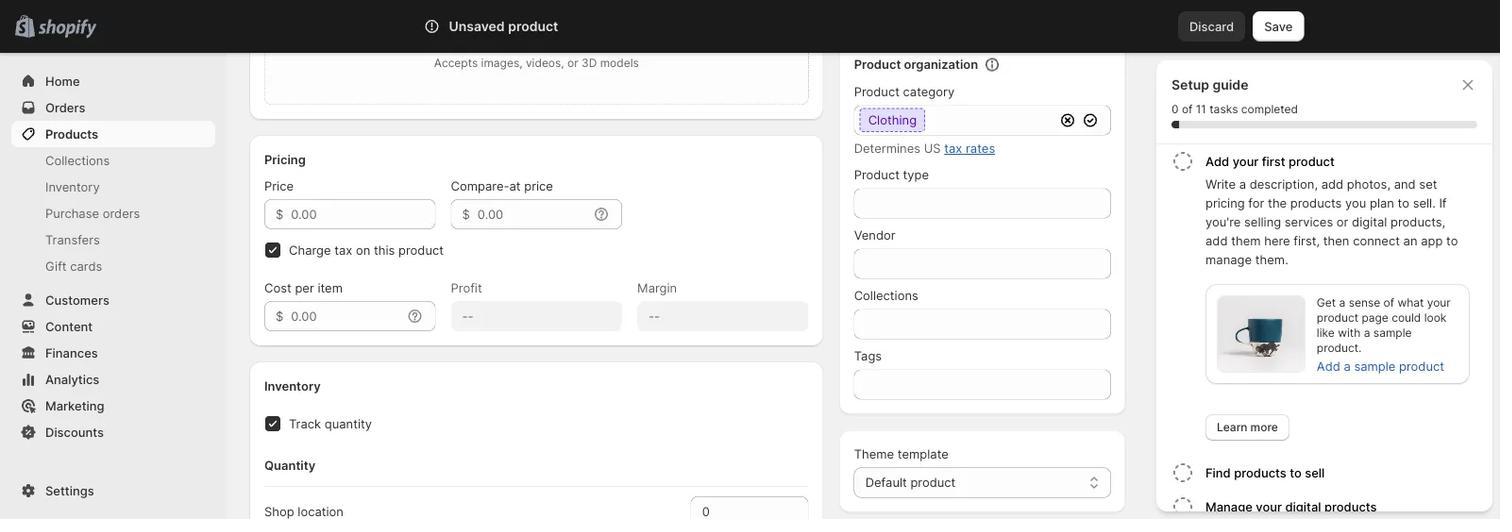 Task type: describe. For each thing, give the bounding box(es) containing it.
3d
[[582, 56, 597, 70]]

0 horizontal spatial of
[[1182, 102, 1193, 116]]

save button
[[1253, 11, 1305, 42]]

product down template
[[911, 475, 956, 490]]

$ for price
[[276, 207, 284, 221]]

home
[[45, 74, 80, 88]]

shop location
[[264, 504, 344, 519]]

app
[[1421, 233, 1443, 248]]

find products to sell
[[1206, 466, 1325, 480]]

look
[[1425, 311, 1447, 325]]

track quantity
[[289, 416, 372, 431]]

plan
[[1370, 195, 1395, 210]]

to inside button
[[1290, 466, 1302, 480]]

quantity
[[264, 458, 316, 473]]

if
[[1439, 195, 1447, 210]]

unsaved
[[449, 18, 505, 34]]

1 vertical spatial to
[[1447, 233, 1458, 248]]

products,
[[1391, 214, 1446, 229]]

1 horizontal spatial inventory
[[264, 379, 321, 393]]

services
[[1285, 214, 1334, 229]]

product for product category
[[854, 85, 900, 99]]

discard button
[[1178, 11, 1246, 42]]

product for product organization
[[854, 57, 901, 72]]

cards
[[70, 259, 102, 273]]

connect
[[1353, 233, 1400, 248]]

product up the accepts images, videos, or 3d models
[[508, 18, 558, 34]]

type
[[903, 168, 929, 182]]

mark add your first product as done image
[[1172, 150, 1195, 173]]

shopify image
[[38, 19, 97, 38]]

selling
[[1245, 214, 1282, 229]]

collections link
[[11, 147, 215, 174]]

learn more link
[[1206, 415, 1290, 441]]

organization
[[904, 57, 978, 72]]

$ for compare-at price
[[462, 207, 470, 221]]

here
[[1265, 233, 1291, 248]]

add inside get a sense of what your product page could look like with a sample product. add a sample product
[[1317, 359, 1341, 373]]

0 vertical spatial or
[[568, 56, 579, 70]]

transfers
[[45, 232, 100, 247]]

add your first product
[[1206, 154, 1335, 169]]

learn more
[[1217, 421, 1278, 434]]

upload new
[[461, 32, 526, 45]]

2 vertical spatial products
[[1325, 500, 1377, 514]]

set
[[1420, 177, 1438, 191]]

Product type text field
[[854, 188, 1111, 219]]

purchase orders
[[45, 206, 140, 220]]

your inside get a sense of what your product page could look like with a sample product. add a sample product
[[1428, 296, 1451, 310]]

a inside write a description, add photos, and set pricing for the products you plan to sell. if you're selling services or digital products, add them here first, then connect an app to manage them.
[[1240, 177, 1246, 191]]

save
[[1265, 19, 1293, 34]]

mark find products to sell as done image
[[1172, 462, 1195, 484]]

orders
[[45, 100, 85, 115]]

add inside button
[[1206, 154, 1230, 169]]

discard
[[1190, 19, 1234, 34]]

sell
[[1305, 466, 1325, 480]]

1 vertical spatial sample
[[1354, 359, 1396, 373]]

discounts link
[[11, 419, 215, 446]]

finances link
[[11, 340, 215, 366]]

Collections text field
[[854, 309, 1111, 339]]

price
[[524, 178, 553, 193]]

charge
[[289, 243, 331, 257]]

new
[[503, 32, 526, 45]]

11
[[1196, 102, 1207, 116]]

them
[[1231, 233, 1261, 248]]

purchase
[[45, 206, 99, 220]]

manage
[[1206, 252, 1252, 267]]

setup guide dialog
[[1157, 60, 1493, 519]]

could
[[1392, 311, 1421, 325]]

theme template
[[854, 447, 949, 462]]

write
[[1206, 177, 1236, 191]]

product down get at the right of the page
[[1317, 311, 1359, 325]]

analytics
[[45, 372, 99, 387]]

0 horizontal spatial collections
[[45, 153, 110, 168]]

0 vertical spatial add
[[1322, 177, 1344, 191]]

your for manage your digital products
[[1256, 500, 1282, 514]]

content link
[[11, 314, 215, 340]]

this
[[374, 243, 395, 257]]

add your first product element
[[1168, 175, 1485, 441]]

product down look
[[1399, 359, 1445, 373]]

add your first product button
[[1206, 144, 1485, 175]]

videos,
[[526, 56, 564, 70]]

manage your digital products button
[[1206, 490, 1485, 519]]

then
[[1324, 233, 1350, 248]]

0 vertical spatial inventory
[[45, 179, 100, 194]]

settings
[[45, 483, 94, 498]]

manage your digital products
[[1206, 500, 1377, 514]]

sell.
[[1413, 195, 1436, 210]]

photos,
[[1347, 177, 1391, 191]]

tags
[[854, 349, 882, 364]]

an
[[1404, 233, 1418, 248]]

orders link
[[11, 94, 215, 121]]

a down "page"
[[1364, 326, 1371, 340]]

tax rates link
[[945, 141, 995, 156]]

content
[[45, 319, 93, 334]]

what
[[1398, 296, 1424, 310]]

compare-
[[451, 178, 509, 193]]

product right this
[[399, 243, 444, 257]]

description,
[[1250, 177, 1318, 191]]



Task type: vqa. For each thing, say whether or not it's contained in the screenshot.
customer to the left
no



Task type: locate. For each thing, give the bounding box(es) containing it.
category
[[903, 85, 955, 99]]

0 horizontal spatial inventory
[[45, 179, 100, 194]]

1 vertical spatial products
[[1234, 466, 1287, 480]]

0 vertical spatial digital
[[1352, 214, 1388, 229]]

or up the then
[[1337, 214, 1349, 229]]

$ down the "cost"
[[276, 309, 284, 323]]

collections down 'products'
[[45, 153, 110, 168]]

gift cards
[[45, 259, 102, 273]]

0 horizontal spatial add
[[1206, 154, 1230, 169]]

1 horizontal spatial add
[[1317, 359, 1341, 373]]

None number field
[[691, 497, 781, 519]]

search button
[[476, 11, 1024, 42]]

margin
[[637, 280, 677, 295]]

1 vertical spatial your
[[1428, 296, 1451, 310]]

get
[[1317, 296, 1336, 310]]

2 vertical spatial to
[[1290, 466, 1302, 480]]

add
[[1206, 154, 1230, 169], [1317, 359, 1341, 373]]

products inside write a description, add photos, and set pricing for the products you plan to sell. if you're selling services or digital products, add them here first, then connect an app to manage them.
[[1291, 195, 1342, 210]]

0 vertical spatial your
[[1233, 154, 1259, 169]]

upload
[[461, 32, 500, 45]]

to down and
[[1398, 195, 1410, 210]]

for
[[1249, 195, 1265, 210]]

Compare-at price text field
[[478, 199, 588, 229]]

completed
[[1242, 102, 1298, 116]]

or inside write a description, add photos, and set pricing for the products you plan to sell. if you're selling services or digital products, add them here first, then connect an app to manage them.
[[1337, 214, 1349, 229]]

guide
[[1213, 77, 1249, 93]]

purchase orders link
[[11, 200, 215, 227]]

$ down compare-
[[462, 207, 470, 221]]

product up product category
[[854, 57, 901, 72]]

1 horizontal spatial digital
[[1352, 214, 1388, 229]]

add down add your first product button
[[1322, 177, 1344, 191]]

gift
[[45, 259, 67, 273]]

of up "page"
[[1384, 296, 1395, 310]]

product
[[854, 57, 901, 72], [854, 85, 900, 99], [854, 168, 900, 182]]

price
[[264, 178, 294, 193]]

more
[[1251, 421, 1278, 434]]

0 vertical spatial sample
[[1374, 326, 1412, 340]]

marketing
[[45, 398, 104, 413]]

add down the product.
[[1317, 359, 1341, 373]]

digital inside write a description, add photos, and set pricing for the products you plan to sell. if you're selling services or digital products, add them here first, then connect an app to manage them.
[[1352, 214, 1388, 229]]

0 vertical spatial collections
[[45, 153, 110, 168]]

1 horizontal spatial to
[[1398, 195, 1410, 210]]

1 vertical spatial of
[[1384, 296, 1395, 310]]

orders
[[103, 206, 140, 220]]

add
[[1322, 177, 1344, 191], [1206, 233, 1228, 248]]

images,
[[481, 56, 523, 70]]

sample down could
[[1374, 326, 1412, 340]]

cost per item
[[264, 280, 343, 295]]

inventory up purchase
[[45, 179, 100, 194]]

item
[[318, 280, 343, 295]]

0 vertical spatial to
[[1398, 195, 1410, 210]]

quantity
[[325, 416, 372, 431]]

collections
[[45, 153, 110, 168], [854, 288, 919, 303]]

at
[[509, 178, 521, 193]]

$ for cost per item
[[276, 309, 284, 323]]

collections down vendor
[[854, 288, 919, 303]]

page
[[1362, 311, 1389, 325]]

a right get at the right of the page
[[1339, 296, 1346, 310]]

upload new button
[[450, 25, 537, 52]]

products right find
[[1234, 466, 1287, 480]]

2 vertical spatial product
[[854, 168, 900, 182]]

mark manage your digital products as done image
[[1172, 496, 1195, 518]]

your up look
[[1428, 296, 1451, 310]]

product up description,
[[1289, 154, 1335, 169]]

1 horizontal spatial add
[[1322, 177, 1344, 191]]

1 vertical spatial add
[[1317, 359, 1341, 373]]

charge tax on this product
[[289, 243, 444, 257]]

pricing
[[1206, 195, 1245, 210]]

0 vertical spatial add
[[1206, 154, 1230, 169]]

home link
[[11, 68, 215, 94]]

tax right us
[[945, 141, 963, 156]]

product inside button
[[1289, 154, 1335, 169]]

determines us tax rates
[[854, 141, 995, 156]]

Profit text field
[[451, 301, 622, 331]]

1 vertical spatial digital
[[1286, 500, 1322, 514]]

2 vertical spatial your
[[1256, 500, 1282, 514]]

your for add your first product
[[1233, 154, 1259, 169]]

1 horizontal spatial or
[[1337, 214, 1349, 229]]

digital inside button
[[1286, 500, 1322, 514]]

add a sample product button
[[1306, 353, 1456, 380]]

accepts images, videos, or 3d models
[[434, 56, 639, 70]]

digital up connect
[[1352, 214, 1388, 229]]

your left the first
[[1233, 154, 1259, 169]]

tax
[[945, 141, 963, 156], [334, 243, 353, 257]]

like
[[1317, 326, 1335, 340]]

sample
[[1374, 326, 1412, 340], [1354, 359, 1396, 373]]

search
[[507, 19, 547, 34]]

products
[[45, 127, 98, 141]]

1 vertical spatial tax
[[334, 243, 353, 257]]

0 vertical spatial product
[[854, 57, 901, 72]]

0 horizontal spatial tax
[[334, 243, 353, 257]]

Product category text field
[[854, 105, 1055, 136]]

per
[[295, 280, 314, 295]]

0 horizontal spatial or
[[568, 56, 579, 70]]

products down find products to sell button
[[1325, 500, 1377, 514]]

products up services
[[1291, 195, 1342, 210]]

manage
[[1206, 500, 1253, 514]]

inventory link
[[11, 174, 215, 200]]

2 product from the top
[[854, 85, 900, 99]]

on
[[356, 243, 370, 257]]

0 horizontal spatial add
[[1206, 233, 1228, 248]]

1 vertical spatial inventory
[[264, 379, 321, 393]]

shop
[[264, 504, 294, 519]]

1 horizontal spatial of
[[1384, 296, 1395, 310]]

theme
[[854, 447, 894, 462]]

digital
[[1352, 214, 1388, 229], [1286, 500, 1322, 514]]

1 vertical spatial add
[[1206, 233, 1228, 248]]

0 horizontal spatial digital
[[1286, 500, 1322, 514]]

Price text field
[[291, 199, 436, 229]]

a right 'write'
[[1240, 177, 1246, 191]]

and
[[1394, 177, 1416, 191]]

setup
[[1172, 77, 1210, 93]]

setup guide
[[1172, 77, 1249, 93]]

discounts
[[45, 425, 104, 440]]

product for product type
[[854, 168, 900, 182]]

write a description, add photos, and set pricing for the products you plan to sell. if you're selling services or digital products, add them here first, then connect an app to manage them.
[[1206, 177, 1458, 267]]

1 vertical spatial product
[[854, 85, 900, 99]]

0 vertical spatial of
[[1182, 102, 1193, 116]]

gift cards link
[[11, 253, 215, 280]]

the
[[1268, 195, 1287, 210]]

settings link
[[11, 478, 215, 504]]

product organization
[[854, 57, 978, 72]]

learn
[[1217, 421, 1248, 434]]

your down find products to sell
[[1256, 500, 1282, 514]]

first
[[1262, 154, 1286, 169]]

a down the product.
[[1344, 359, 1351, 373]]

you're
[[1206, 214, 1241, 229]]

or left 3d
[[568, 56, 579, 70]]

3 product from the top
[[854, 168, 900, 182]]

with
[[1338, 326, 1361, 340]]

1 horizontal spatial tax
[[945, 141, 963, 156]]

1 vertical spatial collections
[[854, 288, 919, 303]]

Tags text field
[[854, 370, 1111, 400]]

of right 0
[[1182, 102, 1193, 116]]

first,
[[1294, 233, 1320, 248]]

default
[[866, 475, 907, 490]]

of inside get a sense of what your product page could look like with a sample product. add a sample product
[[1384, 296, 1395, 310]]

0 horizontal spatial to
[[1290, 466, 1302, 480]]

analytics link
[[11, 366, 215, 393]]

pricing
[[264, 152, 306, 167]]

default product
[[866, 475, 956, 490]]

$ down "price"
[[276, 207, 284, 221]]

2 horizontal spatial to
[[1447, 233, 1458, 248]]

add down you're
[[1206, 233, 1228, 248]]

tax left "on"
[[334, 243, 353, 257]]

product.
[[1317, 341, 1362, 355]]

or
[[568, 56, 579, 70], [1337, 214, 1349, 229]]

Cost per item text field
[[291, 301, 402, 331]]

your
[[1233, 154, 1259, 169], [1428, 296, 1451, 310], [1256, 500, 1282, 514]]

Margin text field
[[637, 301, 809, 331]]

0
[[1172, 102, 1179, 116]]

to right app
[[1447, 233, 1458, 248]]

location
[[298, 504, 344, 519]]

finances
[[45, 346, 98, 360]]

1 product from the top
[[854, 57, 901, 72]]

to left sell
[[1290, 466, 1302, 480]]

find products to sell button
[[1206, 456, 1485, 490]]

0 of 11 tasks completed
[[1172, 102, 1298, 116]]

product down determines in the top right of the page
[[854, 168, 900, 182]]

0 vertical spatial tax
[[945, 141, 963, 156]]

accepts
[[434, 56, 478, 70]]

unsaved product
[[449, 18, 558, 34]]

product down product organization
[[854, 85, 900, 99]]

1 vertical spatial or
[[1337, 214, 1349, 229]]

profit
[[451, 280, 482, 295]]

0 vertical spatial products
[[1291, 195, 1342, 210]]

add up 'write'
[[1206, 154, 1230, 169]]

sample down the product.
[[1354, 359, 1396, 373]]

digital down sell
[[1286, 500, 1322, 514]]

1 horizontal spatial collections
[[854, 288, 919, 303]]

track
[[289, 416, 321, 431]]

inventory up track
[[264, 379, 321, 393]]

Vendor text field
[[854, 249, 1111, 279]]



